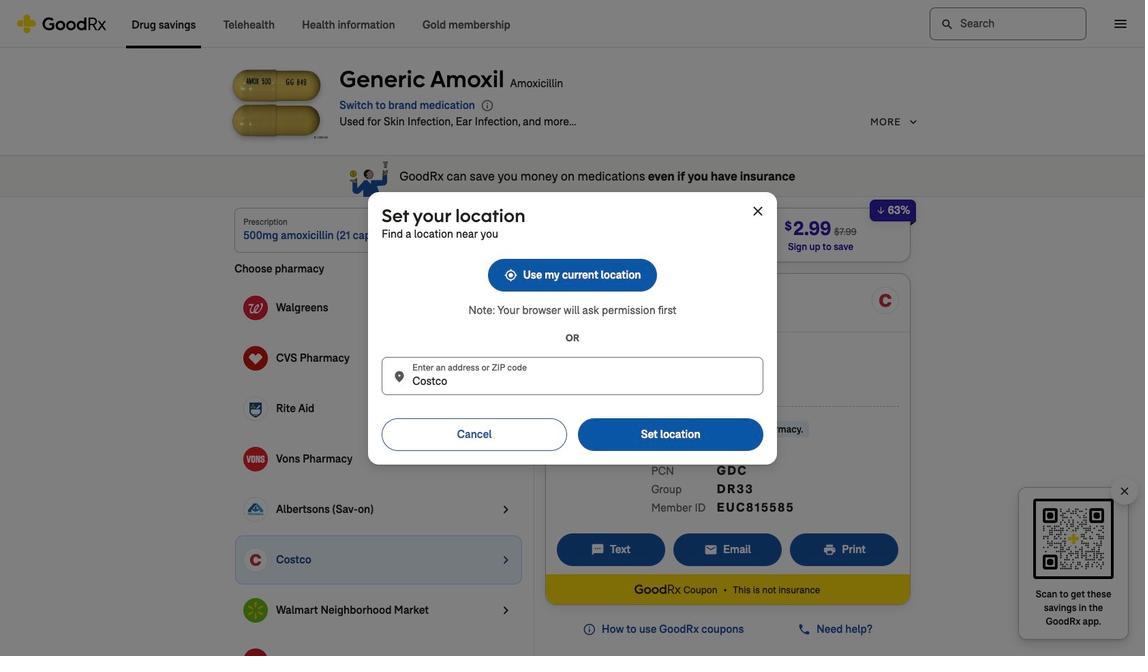 Task type: describe. For each thing, give the bounding box(es) containing it.
walgreens pharmacy logo image
[[243, 296, 268, 321]]

logo of costco image
[[872, 287, 900, 314]]

costco pharmacy logo image
[[243, 548, 268, 573]]

albertsons (sav-on) pharmacy logo image
[[243, 498, 268, 523]]

rite aid pharmacy logo image
[[243, 397, 268, 422]]

goodrx word mark logo image
[[636, 584, 681, 596]]

cvs pharmacy pharmacy logo image
[[243, 347, 268, 371]]



Task type: locate. For each thing, give the bounding box(es) containing it.
vons pharmacy pharmacy logo image
[[243, 448, 268, 472]]

ralphs pharmacy logo image
[[243, 649, 268, 657]]

Search text field
[[930, 7, 1087, 40]]

dialog
[[0, 0, 1146, 657], [368, 192, 777, 465]]

drug info region
[[340, 64, 921, 136]]

amoxil content main content
[[0, 48, 1146, 657]]

None search field
[[930, 7, 1087, 40]]

goodrx yellow cross logo image
[[16, 14, 107, 33]]

walmart neighborhood market pharmacy logo image
[[243, 599, 268, 624]]

None text field
[[382, 357, 764, 395]]



Task type: vqa. For each thing, say whether or not it's contained in the screenshot.
middle by
no



